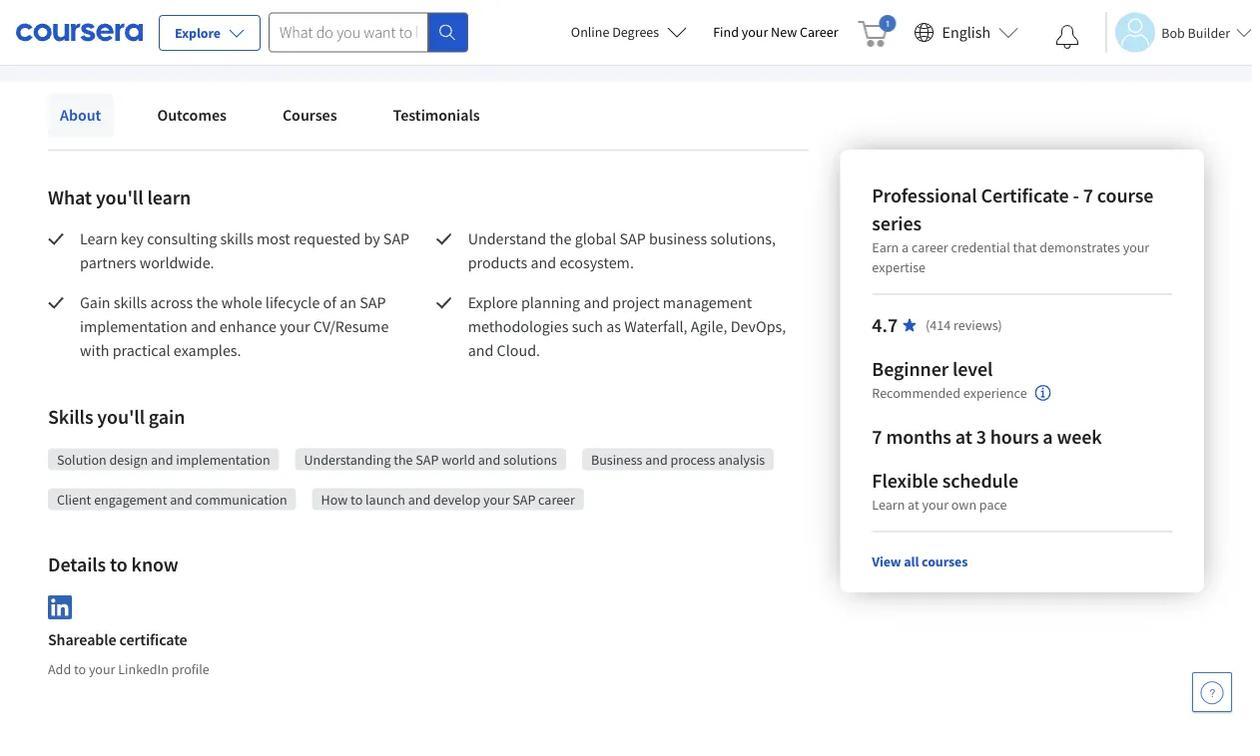 Task type: describe. For each thing, give the bounding box(es) containing it.
shareable certificate
[[48, 630, 187, 650]]

worldwide.
[[140, 253, 214, 273]]

• learn more
[[272, 10, 362, 32]]

methodologies
[[468, 317, 569, 337]]

details to know
[[48, 552, 178, 577]]

reviews)
[[953, 316, 1002, 334]]

7 inside professional certificate - 7 course series earn a career credential that demonstrates your expertise
[[1083, 183, 1093, 208]]

find
[[713, 23, 739, 41]]

skills inside the gain skills across the whole lifecycle of an sap implementation and enhance your cv/resume with practical examples.
[[114, 293, 147, 313]]

consulting
[[147, 229, 217, 249]]

learn more link
[[286, 9, 362, 33]]

as
[[606, 317, 621, 337]]

4.7
[[872, 313, 898, 338]]

explore for explore
[[175, 24, 221, 42]]

skills inside learn key consulting skills most requested by sap partners worldwide.
[[220, 229, 253, 249]]

your down 'shareable certificate'
[[89, 661, 115, 679]]

agile,
[[691, 317, 727, 337]]

practical
[[113, 341, 170, 361]]

week
[[1057, 425, 1102, 450]]

bob
[[1161, 23, 1185, 41]]

certificate
[[981, 183, 1069, 208]]

such
[[572, 317, 603, 337]]

by
[[364, 229, 380, 249]]

your inside professional certificate - 7 course series earn a career credential that demonstrates your expertise
[[1123, 239, 1149, 257]]

1 vertical spatial a
[[1043, 425, 1053, 450]]

professional certificate - 7 course series earn a career credential that demonstrates your expertise
[[872, 183, 1153, 277]]

to for launch
[[351, 491, 363, 509]]

find your new career
[[713, 23, 838, 41]]

products
[[468, 253, 527, 273]]

credential
[[951, 239, 1010, 257]]

client
[[57, 491, 91, 509]]

0 vertical spatial with
[[110, 11, 139, 31]]

recommended experience
[[872, 385, 1027, 403]]

What do you want to learn? text field
[[269, 12, 428, 52]]

understand the global sap business solutions, products and ecosystem.
[[468, 229, 779, 273]]

coursera image
[[16, 16, 143, 48]]

degrees
[[612, 23, 659, 41]]

learn key consulting skills most requested by sap partners worldwide.
[[80, 229, 413, 273]]

and right world
[[478, 451, 500, 469]]

sap inside the gain skills across the whole lifecycle of an sap implementation and enhance your cv/resume with practical examples.
[[360, 293, 386, 313]]

that
[[1013, 239, 1037, 257]]

and right design
[[151, 451, 173, 469]]

business
[[591, 451, 642, 469]]

hours
[[990, 425, 1039, 450]]

solutions,
[[710, 229, 776, 249]]

with inside the gain skills across the whole lifecycle of an sap implementation and enhance your cv/resume with practical examples.
[[80, 341, 109, 361]]

analysis
[[718, 451, 765, 469]]

beginner level
[[872, 357, 993, 382]]

expertise
[[872, 259, 926, 277]]

coursera plus image
[[142, 16, 264, 28]]

key
[[121, 229, 144, 249]]

about
[[60, 105, 101, 125]]

view all courses link
[[872, 553, 968, 571]]

view
[[872, 553, 901, 571]]

you'll for skills
[[97, 404, 145, 429]]

shareable
[[48, 630, 116, 650]]

an
[[340, 293, 356, 313]]

series
[[872, 211, 921, 236]]

and inside understand the global sap business solutions, products and ecosystem.
[[531, 253, 556, 273]]

testimonials link
[[381, 93, 492, 137]]

more
[[327, 11, 362, 31]]

all
[[904, 553, 919, 571]]

career inside professional certificate - 7 course series earn a career credential that demonstrates your expertise
[[911, 239, 948, 257]]

engagement
[[94, 491, 167, 509]]

the inside the gain skills across the whole lifecycle of an sap implementation and enhance your cv/resume with practical examples.
[[196, 293, 218, 313]]

communication
[[195, 491, 287, 509]]

examples.
[[174, 341, 241, 361]]

certificate
[[119, 630, 187, 650]]

earn
[[872, 239, 899, 257]]

courses link
[[270, 93, 349, 137]]

waterfall,
[[624, 317, 688, 337]]

skills you'll gain
[[48, 404, 185, 429]]

shopping cart: 1 item image
[[858, 15, 896, 47]]

sap left world
[[416, 451, 439, 469]]

online
[[571, 23, 609, 41]]

global
[[575, 229, 616, 249]]

0 horizontal spatial career
[[538, 491, 575, 509]]

project
[[612, 293, 660, 313]]

gain skills across the whole lifecycle of an sap implementation and enhance your cv/resume with practical examples.
[[80, 293, 392, 361]]

included
[[48, 11, 107, 31]]

1 vertical spatial implementation
[[176, 451, 270, 469]]

what
[[48, 185, 92, 210]]

builder
[[1188, 23, 1230, 41]]

english
[[942, 22, 991, 42]]

your inside flexible schedule learn at your own pace
[[922, 496, 949, 514]]

cv/resume
[[313, 317, 389, 337]]

your right the develop
[[483, 491, 510, 509]]

(414 reviews)
[[926, 316, 1002, 334]]

included with
[[48, 11, 142, 31]]

online degrees button
[[555, 10, 703, 54]]

(414
[[926, 316, 951, 334]]

at inside flexible schedule learn at your own pace
[[908, 496, 919, 514]]

and down solution design and implementation
[[170, 491, 192, 509]]

what you'll learn
[[48, 185, 191, 210]]

solutions
[[503, 451, 557, 469]]

to for know
[[110, 552, 128, 577]]



Task type: vqa. For each thing, say whether or not it's contained in the screenshot.
process
yes



Task type: locate. For each thing, give the bounding box(es) containing it.
2 vertical spatial the
[[394, 451, 413, 469]]

skills
[[48, 404, 93, 429]]

learn right •
[[286, 11, 324, 31]]

to right add
[[74, 661, 86, 679]]

with left practical
[[80, 341, 109, 361]]

learn
[[286, 11, 324, 31], [80, 229, 117, 249], [872, 496, 905, 514]]

flexible schedule learn at your own pace
[[872, 469, 1018, 514]]

sap right by
[[383, 229, 410, 249]]

1 vertical spatial career
[[538, 491, 575, 509]]

0 horizontal spatial explore
[[175, 24, 221, 42]]

about link
[[48, 93, 113, 137]]

linkedin
[[118, 661, 169, 679]]

1 vertical spatial learn
[[80, 229, 117, 249]]

at
[[955, 425, 972, 450], [908, 496, 919, 514]]

0 vertical spatial at
[[955, 425, 972, 450]]

the up launch
[[394, 451, 413, 469]]

your left own
[[922, 496, 949, 514]]

gain
[[149, 404, 185, 429]]

1 vertical spatial with
[[80, 341, 109, 361]]

2 horizontal spatial learn
[[872, 496, 905, 514]]

0 vertical spatial you'll
[[96, 185, 143, 210]]

learn
[[147, 185, 191, 210]]

to
[[351, 491, 363, 509], [110, 552, 128, 577], [74, 661, 86, 679]]

you'll for what
[[96, 185, 143, 210]]

client engagement and communication
[[57, 491, 287, 509]]

career down solutions
[[538, 491, 575, 509]]

devops,
[[731, 317, 786, 337]]

1 vertical spatial at
[[908, 496, 919, 514]]

explore
[[175, 24, 221, 42], [468, 293, 518, 313]]

to right how
[[351, 491, 363, 509]]

learn inside flexible schedule learn at your own pace
[[872, 496, 905, 514]]

solution design and implementation
[[57, 451, 270, 469]]

outcomes link
[[145, 93, 239, 137]]

show notifications image
[[1056, 25, 1079, 49]]

experience
[[963, 385, 1027, 403]]

a right earn
[[902, 239, 909, 257]]

1 horizontal spatial to
[[110, 552, 128, 577]]

sap
[[383, 229, 410, 249], [619, 229, 646, 249], [360, 293, 386, 313], [416, 451, 439, 469], [512, 491, 535, 509]]

sap inside learn key consulting skills most requested by sap partners worldwide.
[[383, 229, 410, 249]]

whole
[[221, 293, 262, 313]]

your down lifecycle at the top left of the page
[[280, 317, 310, 337]]

your inside the gain skills across the whole lifecycle of an sap implementation and enhance your cv/resume with practical examples.
[[280, 317, 310, 337]]

1 horizontal spatial explore
[[468, 293, 518, 313]]

outcomes
[[157, 105, 227, 125]]

explore up methodologies
[[468, 293, 518, 313]]

months
[[886, 425, 951, 450]]

0 vertical spatial skills
[[220, 229, 253, 249]]

and left cloud.
[[468, 341, 494, 361]]

you'll up design
[[97, 404, 145, 429]]

1 horizontal spatial a
[[1043, 425, 1053, 450]]

and right launch
[[408, 491, 431, 509]]

the left global
[[550, 229, 572, 249]]

cloud.
[[497, 341, 540, 361]]

1 horizontal spatial career
[[911, 239, 948, 257]]

2 vertical spatial learn
[[872, 496, 905, 514]]

courses
[[922, 553, 968, 571]]

new
[[771, 23, 797, 41]]

1 vertical spatial you'll
[[97, 404, 145, 429]]

1 horizontal spatial 7
[[1083, 183, 1093, 208]]

at down flexible
[[908, 496, 919, 514]]

implementation up practical
[[80, 317, 187, 337]]

0 horizontal spatial to
[[74, 661, 86, 679]]

0 vertical spatial career
[[911, 239, 948, 257]]

flexible
[[872, 469, 938, 494]]

your right find at the right of page
[[742, 23, 768, 41]]

0 horizontal spatial the
[[196, 293, 218, 313]]

you'll up key in the left of the page
[[96, 185, 143, 210]]

2 vertical spatial to
[[74, 661, 86, 679]]

explore planning and project management methodologies such as waterfall, agile, devops, and cloud.
[[468, 293, 789, 361]]

the for understanding
[[394, 451, 413, 469]]

career up expertise
[[911, 239, 948, 257]]

learn inside learn key consulting skills most requested by sap partners worldwide.
[[80, 229, 117, 249]]

add
[[48, 661, 71, 679]]

1 vertical spatial the
[[196, 293, 218, 313]]

2 horizontal spatial to
[[351, 491, 363, 509]]

7 right "-"
[[1083, 183, 1093, 208]]

explore inside dropdown button
[[175, 24, 221, 42]]

2 horizontal spatial the
[[550, 229, 572, 249]]

learn inside • learn more
[[286, 11, 324, 31]]

add to your linkedin profile
[[48, 661, 209, 679]]

1 vertical spatial explore
[[468, 293, 518, 313]]

business and process analysis
[[591, 451, 765, 469]]

and left process
[[645, 451, 668, 469]]

partners
[[80, 253, 136, 273]]

explore left •
[[175, 24, 221, 42]]

process
[[670, 451, 715, 469]]

and up planning
[[531, 253, 556, 273]]

implementation inside the gain skills across the whole lifecycle of an sap implementation and enhance your cv/resume with practical examples.
[[80, 317, 187, 337]]

to left know
[[110, 552, 128, 577]]

requested
[[293, 229, 361, 249]]

english button
[[906, 0, 1027, 65]]

1 horizontal spatial at
[[955, 425, 972, 450]]

•
[[272, 10, 278, 32]]

explore for explore planning and project management methodologies such as waterfall, agile, devops, and cloud.
[[468, 293, 518, 313]]

bob builder button
[[1105, 12, 1252, 52]]

career
[[800, 23, 838, 41]]

0 vertical spatial implementation
[[80, 317, 187, 337]]

explore inside explore planning and project management methodologies such as waterfall, agile, devops, and cloud.
[[468, 293, 518, 313]]

professional
[[872, 183, 977, 208]]

7 left "months"
[[872, 425, 882, 450]]

implementation up communication
[[176, 451, 270, 469]]

know
[[131, 552, 178, 577]]

the inside understand the global sap business solutions, products and ecosystem.
[[550, 229, 572, 249]]

1 horizontal spatial skills
[[220, 229, 253, 249]]

information about difficulty level pre-requisites. image
[[1035, 385, 1051, 401]]

1 vertical spatial 7
[[872, 425, 882, 450]]

most
[[257, 229, 290, 249]]

-
[[1073, 183, 1079, 208]]

business
[[649, 229, 707, 249]]

understanding the sap world and solutions
[[304, 451, 557, 469]]

a inside professional certificate - 7 course series earn a career credential that demonstrates your expertise
[[902, 239, 909, 257]]

with
[[110, 11, 139, 31], [80, 341, 109, 361]]

and inside the gain skills across the whole lifecycle of an sap implementation and enhance your cv/resume with practical examples.
[[191, 317, 216, 337]]

0 vertical spatial learn
[[286, 11, 324, 31]]

skills
[[220, 229, 253, 249], [114, 293, 147, 313]]

0 horizontal spatial a
[[902, 239, 909, 257]]

with right included
[[110, 11, 139, 31]]

the left whole
[[196, 293, 218, 313]]

career
[[911, 239, 948, 257], [538, 491, 575, 509]]

0 vertical spatial to
[[351, 491, 363, 509]]

skills right gain
[[114, 293, 147, 313]]

testimonials
[[393, 105, 480, 125]]

1 vertical spatial skills
[[114, 293, 147, 313]]

3
[[976, 425, 986, 450]]

help center image
[[1200, 681, 1224, 705]]

launch
[[365, 491, 405, 509]]

0 vertical spatial explore
[[175, 24, 221, 42]]

your down course on the top of the page
[[1123, 239, 1149, 257]]

sap right global
[[619, 229, 646, 249]]

schedule
[[942, 469, 1018, 494]]

courses
[[282, 105, 337, 125]]

1 horizontal spatial learn
[[286, 11, 324, 31]]

0 horizontal spatial skills
[[114, 293, 147, 313]]

gain
[[80, 293, 110, 313]]

sap right an
[[360, 293, 386, 313]]

across
[[150, 293, 193, 313]]

lifecycle
[[265, 293, 320, 313]]

skills left most
[[220, 229, 253, 249]]

0 horizontal spatial 7
[[872, 425, 882, 450]]

profile
[[171, 661, 209, 679]]

pace
[[979, 496, 1007, 514]]

at left 3
[[955, 425, 972, 450]]

0 horizontal spatial learn
[[80, 229, 117, 249]]

1 horizontal spatial the
[[394, 451, 413, 469]]

a left week
[[1043, 425, 1053, 450]]

sap inside understand the global sap business solutions, products and ecosystem.
[[619, 229, 646, 249]]

and up examples.
[[191, 317, 216, 337]]

how
[[321, 491, 348, 509]]

recommended
[[872, 385, 961, 403]]

0 vertical spatial a
[[902, 239, 909, 257]]

understand
[[468, 229, 546, 249]]

the for understand
[[550, 229, 572, 249]]

0 horizontal spatial at
[[908, 496, 919, 514]]

own
[[951, 496, 977, 514]]

to for your
[[74, 661, 86, 679]]

learn up partners
[[80, 229, 117, 249]]

None search field
[[269, 12, 468, 52]]

learn down flexible
[[872, 496, 905, 514]]

the
[[550, 229, 572, 249], [196, 293, 218, 313], [394, 451, 413, 469]]

sap down solutions
[[512, 491, 535, 509]]

your
[[742, 23, 768, 41], [1123, 239, 1149, 257], [280, 317, 310, 337], [483, 491, 510, 509], [922, 496, 949, 514], [89, 661, 115, 679]]

how to launch and develop your sap career
[[321, 491, 575, 509]]

0 vertical spatial the
[[550, 229, 572, 249]]

and up the such
[[583, 293, 609, 313]]

1 vertical spatial to
[[110, 552, 128, 577]]

0 vertical spatial 7
[[1083, 183, 1093, 208]]

planning
[[521, 293, 580, 313]]



